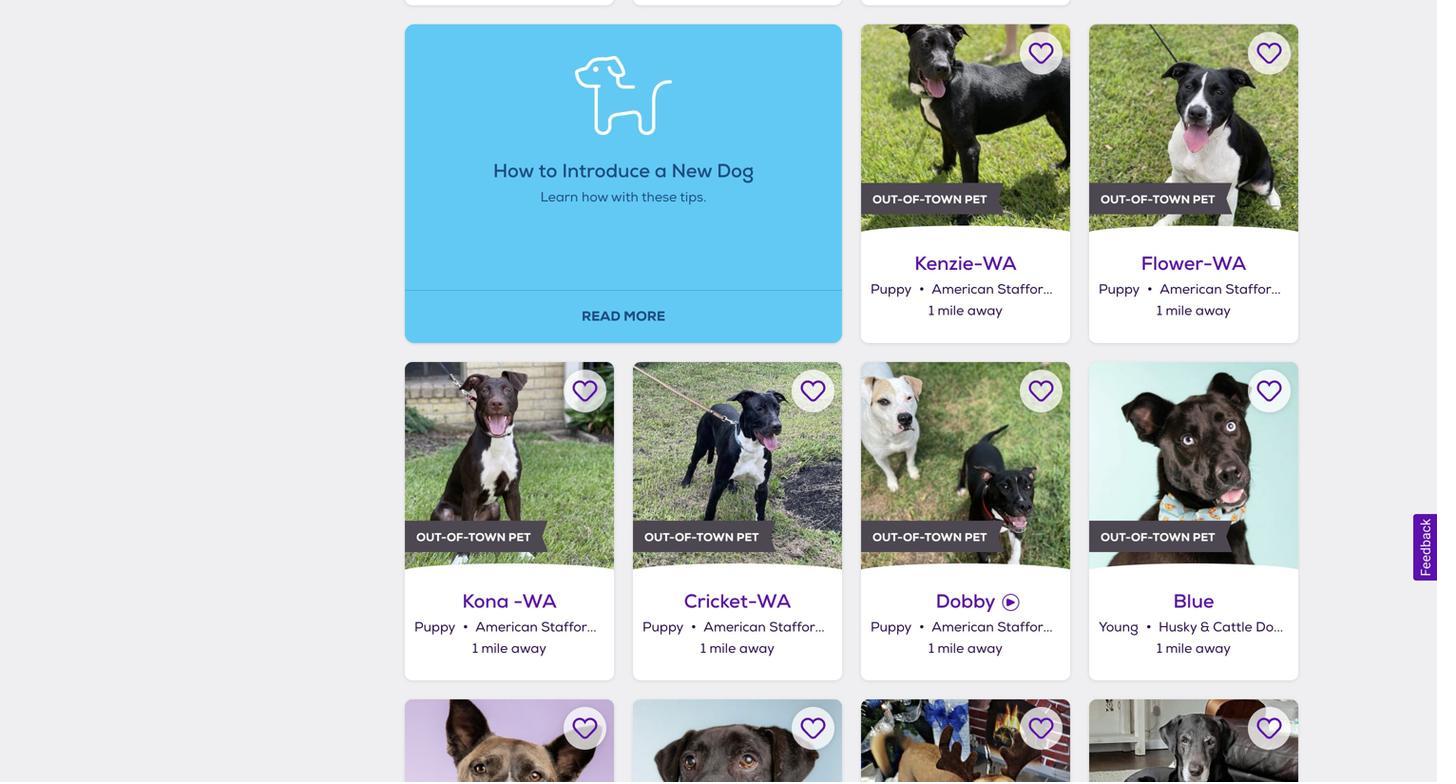 Task type: describe. For each thing, give the bounding box(es) containing it.
kona -wa, adoptable dog, puppy female american staffordshire terrier & chocolate labrador retriever mix, 1 mile away, out-of-town pet. image
[[405, 362, 614, 571]]

pet for flower-
[[1193, 192, 1215, 207]]

away for kenzie-
[[968, 303, 1003, 319]]

cricket-wa, adoptable dog, puppy male american staffordshire terrier & pit bull terrier mix, 1 mile away, out-of-town pet. image
[[633, 362, 842, 571]]

lucy-wa, adoptable dog, puppy female american staffordshire terrier & terrier mix, 1 mile away, has video, out-of-town pet. image
[[405, 0, 614, 5]]

kona
[[462, 589, 509, 614]]

away for flower-
[[1196, 303, 1231, 319]]

how to introduce a new dog learn how with these tips.
[[493, 158, 754, 206]]

1 for cricket-
[[701, 640, 706, 657]]

marbles-wa, adoptable dog, puppy female cattle dog & american staffordshire terrier mix, 1 mile away, out-of-town pet. image
[[633, 0, 842, 5]]

-
[[514, 589, 522, 614]]

how
[[582, 189, 608, 206]]

1 mile away for kona
[[472, 640, 547, 657]]

kona -wa
[[462, 589, 557, 614]]

kenzie-
[[915, 251, 983, 276]]

how
[[493, 158, 534, 183]]

out- for cricket-
[[644, 530, 675, 545]]

american staffordshire terrier & terrier mix for flower-wa
[[1160, 281, 1437, 298]]

bull for cricket-wa, adoptable dog, puppy male american staffordshire terrier & pit bull terrier mix, 1 mile away, out-of-town pet. image
[[936, 619, 960, 636]]

introduce
[[562, 158, 650, 183]]

& for kenzie-wa
[[1130, 281, 1140, 298]]

wa for kenzie-
[[983, 251, 1017, 276]]

retriever
[[819, 619, 878, 636]]

1 mile away for kenzie-
[[929, 303, 1003, 319]]

staffordshire for cricket-wa
[[769, 619, 855, 636]]

pit for cricket-wa, adoptable dog, puppy male american staffordshire terrier & pit bull terrier mix, 1 mile away, out-of-town pet. image
[[915, 619, 933, 636]]

tips.
[[680, 189, 707, 206]]

mile for cricket-
[[710, 640, 736, 657]]

1 for flower-
[[1157, 303, 1162, 319]]

pet for kenzie-
[[965, 192, 987, 207]]

town for flower-
[[1153, 192, 1190, 207]]

of- for kona
[[447, 530, 468, 545]]

& for flower-wa
[[1359, 281, 1368, 298]]

& for cricket-wa
[[902, 619, 912, 636]]

learn
[[541, 189, 578, 206]]

out-of-town pet for flower-
[[1101, 192, 1215, 207]]

labrador
[[755, 619, 816, 636]]

out-of-town pet for cricket-
[[644, 530, 759, 545]]

mile down the husky
[[1166, 640, 1192, 657]]

athena, adoptable dog, young female american staffordshire terrier & husky mix, 1 mile away, has video, out-of-town pet. image
[[405, 700, 614, 782]]

town up blue on the right of the page
[[1153, 530, 1190, 545]]

puppy for cricket-wa
[[643, 619, 683, 636]]

staffordshire for flower-wa
[[1226, 281, 1311, 298]]

cattle
[[1213, 619, 1253, 636]]

husky
[[1159, 619, 1197, 636]]

pit for dobby, adoptable dog, puppy female american staffordshire terrier & pit bull terrier mix, 1 mile away, has video, out-of-town pet. image
[[1143, 619, 1161, 636]]

new
[[672, 158, 712, 183]]

staffordshire for kenzie-wa
[[997, 281, 1083, 298]]

skipper-wa, adoptable dog, young male chiweenie & dachshund mix, 1 mile away, out-of-town pet. image
[[861, 0, 1070, 5]]

town for kenzie-
[[925, 192, 962, 207]]

town up dobby
[[925, 530, 962, 545]]

american for kenzie-
[[932, 281, 994, 298]]

wa for flower-
[[1212, 251, 1247, 276]]

out-of-town pet for kona
[[416, 530, 531, 545]]

of- for flower-
[[1131, 192, 1153, 207]]

pet for cricket-
[[737, 530, 759, 545]]

american staffordshire terrier & pit bull terrier mix for dobby, adoptable dog, puppy female american staffordshire terrier & pit bull terrier mix, 1 mile away, has video, out-of-town pet. image
[[932, 619, 1257, 636]]

dog inside how to introduce a new dog learn how with these tips.
[[717, 158, 754, 183]]

out- for flower-
[[1101, 192, 1131, 207]]

husky & cattle dog mix
[[1159, 619, 1307, 636]]

away down dobby
[[968, 640, 1003, 657]]

american staffordshire terrier & pit bull terrier mix for cricket-wa, adoptable dog, puppy male american staffordshire terrier & pit bull terrier mix, 1 mile away, out-of-town pet. image
[[704, 619, 1029, 636]]

chocolate
[[687, 619, 752, 636]]

blue
[[1173, 589, 1214, 614]]



Task type: vqa. For each thing, say whether or not it's contained in the screenshot.
the right Dog
yes



Task type: locate. For each thing, give the bounding box(es) containing it.
puppy for kona -wa
[[414, 619, 455, 636]]

blue, adoptable dog, young male husky & cattle dog mix, 1 mile away, out-of-town pet. image
[[1089, 362, 1298, 571]]

1
[[929, 303, 934, 319], [1157, 303, 1162, 319], [472, 640, 478, 657], [701, 640, 706, 657], [929, 640, 934, 657], [1157, 640, 1162, 657]]

staffordshire down the has video image
[[997, 619, 1083, 636]]

away down flower-wa
[[1196, 303, 1231, 319]]

1 mile away for flower-
[[1157, 303, 1231, 319]]

out-of-town pet up blue on the right of the page
[[1101, 530, 1215, 545]]

dog
[[717, 158, 754, 183], [1256, 619, 1282, 636]]

mile down dobby
[[938, 640, 964, 657]]

kenzie-wa
[[915, 251, 1017, 276]]

town up flower-
[[1153, 192, 1190, 207]]

pet up dobby
[[965, 530, 987, 545]]

1 american staffordshire terrier & pit bull terrier mix from the left
[[704, 619, 1029, 636]]

1 american staffordshire terrier & terrier mix from the left
[[932, 281, 1209, 298]]

dog image
[[567, 39, 681, 153]]

0 horizontal spatial pit
[[915, 619, 933, 636]]

bull
[[936, 619, 960, 636], [1164, 619, 1188, 636]]

pit right the 'retriever'
[[915, 619, 933, 636]]

read
[[582, 308, 621, 325]]

american down cricket-wa
[[704, 619, 766, 636]]

pet up flower-wa
[[1193, 192, 1215, 207]]

1 mile away down flower-wa
[[1157, 303, 1231, 319]]

mile for flower-
[[1166, 303, 1192, 319]]

out-
[[873, 192, 903, 207], [1101, 192, 1131, 207], [416, 530, 447, 545], [644, 530, 675, 545], [873, 530, 903, 545], [1101, 530, 1131, 545]]

dobby, adoptable dog, puppy female american staffordshire terrier & pit bull terrier mix, 1 mile away, has video, out-of-town pet. image
[[861, 362, 1070, 571]]

0 horizontal spatial dog
[[717, 158, 754, 183]]

american staffordshire terrier & terrier mix
[[932, 281, 1209, 298], [1160, 281, 1437, 298]]

mile down kenzie-
[[938, 303, 964, 319]]

deets, adoptable dog, adult male shepherd mix, 2 miles away, out-of-town pet. image
[[861, 700, 1070, 782]]

american staffordshire terrier & chocolate labrador retriever mix
[[476, 619, 903, 636]]

pit right young
[[1143, 619, 1161, 636]]

staffordshire down kenzie-wa at the right top of the page
[[997, 281, 1083, 298]]

staffordshire for kona -wa
[[541, 619, 626, 636]]

away for kona
[[511, 640, 547, 657]]

pit
[[915, 619, 933, 636], [1143, 619, 1161, 636]]

mile for kona
[[481, 640, 508, 657]]

wa for cricket-
[[757, 589, 791, 614]]

1 mile away
[[929, 303, 1003, 319], [1157, 303, 1231, 319], [472, 640, 547, 657], [701, 640, 775, 657], [929, 640, 1003, 657], [1157, 640, 1231, 657]]

of- for kenzie-
[[903, 192, 925, 207]]

bull down dobby
[[936, 619, 960, 636]]

out- for kona
[[416, 530, 447, 545]]

pet up blue on the right of the page
[[1193, 530, 1215, 545]]

american
[[932, 281, 994, 298], [1160, 281, 1222, 298], [476, 619, 538, 636], [704, 619, 766, 636], [932, 619, 994, 636]]

american down kona -wa
[[476, 619, 538, 636]]

flower-wa
[[1141, 251, 1247, 276]]

american for flower-
[[1160, 281, 1222, 298]]

0 vertical spatial dog
[[717, 158, 754, 183]]

out-of-town pet
[[873, 192, 987, 207], [1101, 192, 1215, 207], [416, 530, 531, 545], [644, 530, 759, 545], [873, 530, 987, 545], [1101, 530, 1215, 545]]

staffordshire down flower-wa
[[1226, 281, 1311, 298]]

sebastian , adoptable dog, adult male pit bull terrier & great dane mix, 1 mile away, out-of-town pet. image
[[633, 700, 842, 782]]

2 american staffordshire terrier & terrier mix from the left
[[1160, 281, 1437, 298]]

a
[[655, 158, 667, 183]]

puppy for kenzie-wa
[[871, 281, 911, 298]]

away down labrador
[[739, 640, 775, 657]]

out-of-town pet for kenzie-
[[873, 192, 987, 207]]

american for cricket-
[[704, 619, 766, 636]]

1 for kenzie-
[[929, 303, 934, 319]]

mile down flower-
[[1166, 303, 1192, 319]]

pet
[[965, 192, 987, 207], [1193, 192, 1215, 207], [508, 530, 531, 545], [737, 530, 759, 545], [965, 530, 987, 545], [1193, 530, 1215, 545]]

1 mile away down kona -wa
[[472, 640, 547, 657]]

flower-
[[1141, 251, 1212, 276]]

dobby
[[936, 589, 996, 614]]

out-of-town pet up flower-
[[1101, 192, 1215, 207]]

has video image
[[1002, 594, 1019, 611]]

out-of-town pet up kona
[[416, 530, 531, 545]]

town up cricket-
[[696, 530, 734, 545]]

kenzie-wa, adoptable dog, puppy female american staffordshire terrier & terrier mix, 1 mile away, out-of-town pet. image
[[861, 24, 1070, 233]]

dog right the new
[[717, 158, 754, 183]]

american staffordshire terrier & terrier mix for kenzie-wa
[[932, 281, 1209, 298]]

cricket-
[[684, 589, 757, 614]]

wa
[[983, 251, 1017, 276], [1212, 251, 1247, 276], [522, 589, 557, 614], [757, 589, 791, 614]]

1 mile away for cricket-
[[701, 640, 775, 657]]

town for kona
[[468, 530, 506, 545]]

1 mile away down the husky
[[1157, 640, 1231, 657]]

2 american staffordshire terrier & pit bull terrier mix from the left
[[932, 619, 1257, 636]]

1 mile away down chocolate
[[701, 640, 775, 657]]

flower-wa, adoptable dog, puppy female american staffordshire terrier & terrier mix, 1 mile away, out-of-town pet. image
[[1089, 24, 1298, 233]]

american down dobby
[[932, 619, 994, 636]]

town
[[925, 192, 962, 207], [1153, 192, 1190, 207], [468, 530, 506, 545], [696, 530, 734, 545], [925, 530, 962, 545], [1153, 530, 1190, 545]]

with
[[611, 189, 639, 206]]

1 mile away down kenzie-wa at the right top of the page
[[929, 303, 1003, 319]]

pet up -
[[508, 530, 531, 545]]

dog right cattle
[[1256, 619, 1282, 636]]

of- for cricket-
[[675, 530, 696, 545]]

1 for kona
[[472, 640, 478, 657]]

2 pit from the left
[[1143, 619, 1161, 636]]

out-of-town pet up dobby
[[873, 530, 987, 545]]

town for cricket-
[[696, 530, 734, 545]]

american down flower-wa
[[1160, 281, 1222, 298]]

1 horizontal spatial dog
[[1256, 619, 1282, 636]]

away down cattle
[[1196, 640, 1231, 657]]

mile down kona
[[481, 640, 508, 657]]

away for cricket-
[[739, 640, 775, 657]]

1 mile away down dobby
[[929, 640, 1003, 657]]

town up kenzie-
[[925, 192, 962, 207]]

american staffordshire terrier & pit bull terrier mix
[[704, 619, 1029, 636], [932, 619, 1257, 636]]

away down -
[[511, 640, 547, 657]]

puppy for flower-wa
[[1099, 281, 1139, 298]]

staffordshire
[[997, 281, 1083, 298], [1226, 281, 1311, 298], [541, 619, 626, 636], [769, 619, 855, 636], [997, 619, 1083, 636]]

pet up kenzie-wa at the right top of the page
[[965, 192, 987, 207]]

mile down chocolate
[[710, 640, 736, 657]]

terrier
[[1085, 281, 1127, 298], [1142, 281, 1184, 298], [1313, 281, 1355, 298], [1370, 281, 1412, 298], [629, 619, 671, 636], [857, 619, 899, 636], [962, 619, 1004, 636], [1085, 619, 1127, 636], [1190, 619, 1232, 636]]

mile for kenzie-
[[938, 303, 964, 319]]

&
[[1130, 281, 1140, 298], [1359, 281, 1368, 298], [674, 619, 684, 636], [902, 619, 912, 636], [1130, 619, 1140, 636], [1200, 619, 1210, 636]]

american down kenzie-wa at the right top of the page
[[932, 281, 994, 298]]

0 horizontal spatial bull
[[936, 619, 960, 636]]

2 bull from the left
[[1164, 619, 1188, 636]]

out-of-town pet up cricket-
[[644, 530, 759, 545]]

1 bull from the left
[[936, 619, 960, 636]]

1 vertical spatial dog
[[1256, 619, 1282, 636]]

young
[[1099, 619, 1138, 636]]

staffordshire down cricket-wa
[[769, 619, 855, 636]]

pet for kona
[[508, 530, 531, 545]]

mix
[[1188, 281, 1209, 298], [1416, 281, 1437, 298], [881, 619, 903, 636], [1007, 619, 1029, 636], [1236, 619, 1257, 636], [1285, 619, 1307, 636]]

1 pit from the left
[[915, 619, 933, 636]]

out-of-town pet up kenzie-
[[873, 192, 987, 207]]

out- for kenzie-
[[873, 192, 903, 207]]

away down kenzie-wa at the right top of the page
[[968, 303, 1003, 319]]

bull for dobby, adoptable dog, puppy female american staffordshire terrier & pit bull terrier mix, 1 mile away, has video, out-of-town pet. image
[[1164, 619, 1188, 636]]

puppy
[[871, 281, 911, 298], [1099, 281, 1139, 298], [414, 619, 455, 636], [643, 619, 683, 636], [871, 619, 911, 636]]

cricket-wa
[[684, 589, 791, 614]]

winnie, adoptable dog, senior female labrador retriever, 2 miles away, out-of-town pet. image
[[1089, 700, 1298, 782]]

town up kona
[[468, 530, 506, 545]]

1 horizontal spatial bull
[[1164, 619, 1188, 636]]

these
[[641, 189, 677, 206]]

read more
[[582, 308, 665, 325]]

of-
[[903, 192, 925, 207], [1131, 192, 1153, 207], [447, 530, 468, 545], [675, 530, 696, 545], [903, 530, 925, 545], [1131, 530, 1153, 545]]

& for kona -wa
[[674, 619, 684, 636]]

bull down blue on the right of the page
[[1164, 619, 1188, 636]]

away
[[968, 303, 1003, 319], [1196, 303, 1231, 319], [511, 640, 547, 657], [739, 640, 775, 657], [968, 640, 1003, 657], [1196, 640, 1231, 657]]

staffordshire down kona -wa
[[541, 619, 626, 636]]

pet up cricket-wa
[[737, 530, 759, 545]]

to
[[538, 158, 557, 183]]

1 horizontal spatial pit
[[1143, 619, 1161, 636]]

american for kona
[[476, 619, 538, 636]]

mile
[[938, 303, 964, 319], [1166, 303, 1192, 319], [481, 640, 508, 657], [710, 640, 736, 657], [938, 640, 964, 657], [1166, 640, 1192, 657]]

more
[[624, 308, 665, 325]]



